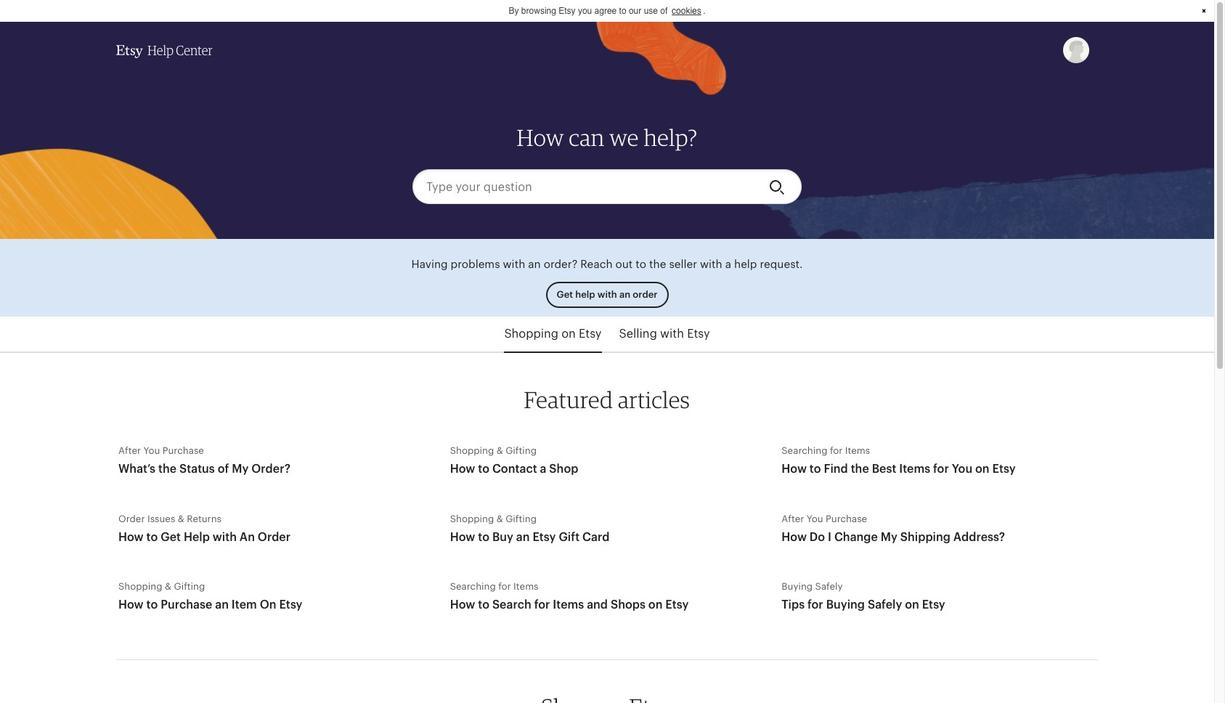 Task type: vqa. For each thing, say whether or not it's contained in the screenshot.


Task type: locate. For each thing, give the bounding box(es) containing it.
1 vertical spatial purchase
[[826, 513, 868, 524]]

1 vertical spatial of
[[218, 463, 229, 475]]

1 horizontal spatial help
[[184, 531, 210, 543]]

gifting up buy
[[506, 513, 537, 524]]

change
[[835, 531, 878, 543]]

safely
[[816, 581, 843, 592], [868, 599, 902, 611]]

gifting down the "order issues & returns how to get help with an order"
[[174, 581, 205, 592]]

cookies link
[[670, 4, 703, 18]]

shopping inside shopping & gifting how to contact a shop
[[450, 445, 494, 456]]

searching up find
[[782, 445, 828, 456]]

& down issues
[[165, 581, 172, 592]]

contact
[[492, 463, 537, 475]]

2 vertical spatial purchase
[[161, 599, 212, 611]]

how for how to search for items and shops on etsy
[[450, 599, 475, 611]]

to inside shopping & gifting how to buy an etsy gift card
[[478, 531, 490, 543]]

our
[[629, 6, 642, 16]]

articles
[[618, 388, 690, 413]]

searching
[[782, 445, 828, 456], [450, 581, 496, 592]]

cookie consent dialog
[[0, 0, 1215, 22]]

request.
[[760, 258, 803, 271]]

gifting for purchase
[[174, 581, 205, 592]]

items left and
[[553, 599, 584, 611]]

of
[[661, 6, 668, 16], [218, 463, 229, 475]]

1 horizontal spatial searching
[[782, 445, 828, 456]]

0 horizontal spatial of
[[218, 463, 229, 475]]

& inside shopping & gifting how to purchase an item on etsy
[[165, 581, 172, 592]]

&
[[497, 445, 503, 456], [178, 513, 184, 524], [497, 513, 503, 524], [165, 581, 172, 592]]

2 horizontal spatial you
[[952, 463, 973, 475]]

with down "having problems with an order? reach out to the seller with a help request."
[[598, 289, 617, 300]]

0 horizontal spatial safely
[[816, 581, 843, 592]]

0 vertical spatial gifting
[[506, 445, 537, 456]]

for right search at left
[[534, 599, 550, 611]]

purchase
[[163, 445, 204, 456], [826, 513, 868, 524], [161, 599, 212, 611]]

on inside searching for items how to search for items and shops on etsy
[[649, 599, 663, 611]]

1 vertical spatial safely
[[868, 599, 902, 611]]

to inside shopping & gifting how to purchase an item on etsy
[[146, 599, 158, 611]]

1 vertical spatial my
[[881, 531, 898, 543]]

purchase up change
[[826, 513, 868, 524]]

how for how do i change my shipping address?
[[782, 531, 807, 543]]

card
[[583, 531, 610, 543]]

on
[[562, 328, 576, 340], [976, 463, 990, 475], [649, 599, 663, 611], [905, 599, 920, 611]]

a right seller
[[726, 258, 732, 271]]

2 vertical spatial gifting
[[174, 581, 205, 592]]

0 horizontal spatial after
[[118, 445, 141, 456]]

an left item
[[215, 599, 229, 611]]

selling
[[619, 328, 657, 340]]

selling with etsy
[[619, 328, 710, 340]]

you inside the searching for items how to find the best items for you on etsy
[[952, 463, 973, 475]]

how inside shopping & gifting how to contact a shop
[[450, 463, 475, 475]]

1 vertical spatial order
[[258, 531, 291, 543]]

searching for search
[[450, 581, 496, 592]]

out
[[616, 258, 633, 271]]

purchase up status
[[163, 445, 204, 456]]

by browsing etsy you agree to our use of cookies .
[[509, 6, 706, 16]]

help down returns
[[184, 531, 210, 543]]

for up search at left
[[499, 581, 511, 592]]

how inside searching for items how to search for items and shops on etsy
[[450, 599, 475, 611]]

0 horizontal spatial a
[[540, 463, 547, 475]]

on down get help with an order link
[[562, 328, 576, 340]]

& inside the "order issues & returns how to get help with an order"
[[178, 513, 184, 524]]

0 horizontal spatial the
[[158, 463, 177, 475]]

help inside the "order issues & returns how to get help with an order"
[[184, 531, 210, 543]]

the
[[649, 258, 666, 271], [158, 463, 177, 475], [851, 463, 869, 475]]

gifting
[[506, 445, 537, 456], [506, 513, 537, 524], [174, 581, 205, 592]]

tab list
[[0, 317, 1215, 353]]

how inside after you purchase how do i change my shipping address?
[[782, 531, 807, 543]]

after you purchase how do i change my shipping address?
[[782, 513, 1005, 543]]

for right tips
[[808, 599, 824, 611]]

help center link
[[116, 31, 213, 71]]

on right shops
[[649, 599, 663, 611]]

for up find
[[830, 445, 843, 456]]

buying right tips
[[826, 599, 865, 611]]

0 horizontal spatial help
[[576, 289, 595, 300]]

on down shipping
[[905, 599, 920, 611]]

1 vertical spatial gifting
[[506, 513, 537, 524]]

a left shop
[[540, 463, 547, 475]]

& up buy
[[497, 513, 503, 524]]

you inside after you purchase how do i change my shipping address?
[[807, 513, 824, 524]]

of inside cookie consent dialog
[[661, 6, 668, 16]]

1 horizontal spatial my
[[881, 531, 898, 543]]

shopping for shopping & gifting how to buy an etsy gift card
[[450, 513, 494, 524]]

center
[[176, 44, 213, 58]]

0 vertical spatial buying
[[782, 581, 813, 592]]

my
[[232, 463, 249, 475], [881, 531, 898, 543]]

shops
[[611, 599, 646, 611]]

help left request.
[[734, 258, 757, 271]]

returns
[[187, 513, 222, 524]]

& right issues
[[178, 513, 184, 524]]

etsy down shipping
[[922, 599, 946, 611]]

0 horizontal spatial searching
[[450, 581, 496, 592]]

order
[[118, 513, 145, 524], [258, 531, 291, 543]]

how can we help?
[[517, 126, 698, 151]]

gifting up contact
[[506, 445, 537, 456]]

help down reach
[[576, 289, 595, 300]]

1 horizontal spatial of
[[661, 6, 668, 16]]

how
[[517, 126, 564, 151], [450, 463, 475, 475], [782, 463, 807, 475], [118, 531, 144, 543], [450, 531, 475, 543], [782, 531, 807, 543], [118, 599, 144, 611], [450, 599, 475, 611]]

issues
[[147, 513, 175, 524]]

you
[[578, 6, 592, 16]]

1 vertical spatial you
[[952, 463, 973, 475]]

items right best
[[900, 463, 931, 475]]

etsy inside the searching for items how to find the best items for you on etsy
[[993, 463, 1016, 475]]

with
[[503, 258, 525, 271], [700, 258, 723, 271], [598, 289, 617, 300], [660, 328, 684, 340], [213, 531, 237, 543]]

an right buy
[[516, 531, 530, 543]]

my inside after you purchase how do i change my shipping address?
[[881, 531, 898, 543]]

0 horizontal spatial help
[[147, 44, 174, 58]]

purchase inside after you purchase what's the status of my order?
[[163, 445, 204, 456]]

you inside after you purchase what's the status of my order?
[[143, 445, 160, 456]]

you up do on the bottom right of the page
[[807, 513, 824, 524]]

with right selling
[[660, 328, 684, 340]]

1 horizontal spatial the
[[649, 258, 666, 271]]

shopping
[[504, 328, 559, 340], [450, 445, 494, 456], [450, 513, 494, 524], [118, 581, 162, 592]]

after inside after you purchase how do i change my shipping address?
[[782, 513, 804, 524]]

0 vertical spatial purchase
[[163, 445, 204, 456]]

0 vertical spatial you
[[143, 445, 160, 456]]

my left order?
[[232, 463, 249, 475]]

help
[[147, 44, 174, 58], [184, 531, 210, 543]]

0 vertical spatial help
[[734, 258, 757, 271]]

gifting inside shopping & gifting how to buy an etsy gift card
[[506, 513, 537, 524]]

the left status
[[158, 463, 177, 475]]

& for how to buy an etsy gift card
[[497, 513, 503, 524]]

etsy right on
[[279, 599, 303, 611]]

on inside buying safely tips for buying safely on etsy
[[905, 599, 920, 611]]

a inside shopping & gifting how to contact a shop
[[540, 463, 547, 475]]

searching inside the searching for items how to find the best items for you on etsy
[[782, 445, 828, 456]]

with left an
[[213, 531, 237, 543]]

main content
[[0, 22, 1215, 703]]

help center
[[147, 44, 213, 58]]

my inside after you purchase what's the status of my order?
[[232, 463, 249, 475]]

etsy inside buying safely tips for buying safely on etsy
[[922, 599, 946, 611]]

1 horizontal spatial buying
[[826, 599, 865, 611]]

1 vertical spatial buying
[[826, 599, 865, 611]]

my right change
[[881, 531, 898, 543]]

buying up tips
[[782, 581, 813, 592]]

etsy up address?
[[993, 463, 1016, 475]]

buying
[[782, 581, 813, 592], [826, 599, 865, 611]]

etsy right selling
[[687, 328, 710, 340]]

after inside after you purchase what's the status of my order?
[[118, 445, 141, 456]]

reach
[[581, 258, 613, 271]]

searching up search at left
[[450, 581, 496, 592]]

we
[[610, 126, 639, 151]]

after
[[118, 445, 141, 456], [782, 513, 804, 524]]

0 horizontal spatial buying
[[782, 581, 813, 592]]

get down order?
[[557, 289, 573, 300]]

get down issues
[[161, 531, 181, 543]]

shopping inside shopping & gifting how to buy an etsy gift card
[[450, 513, 494, 524]]

an inside shopping & gifting how to buy an etsy gift card
[[516, 531, 530, 543]]

you for how do i change my shipping address?
[[807, 513, 824, 524]]

etsy left gift
[[533, 531, 556, 543]]

purchase inside after you purchase how do i change my shipping address?
[[826, 513, 868, 524]]

shopping for shopping on etsy
[[504, 328, 559, 340]]

items
[[845, 445, 870, 456], [900, 463, 931, 475], [514, 581, 539, 592], [553, 599, 584, 611]]

1 vertical spatial after
[[782, 513, 804, 524]]

help right the etsy image
[[147, 44, 174, 58]]

etsy
[[559, 6, 576, 16], [579, 328, 602, 340], [687, 328, 710, 340], [993, 463, 1016, 475], [533, 531, 556, 543], [279, 599, 303, 611], [666, 599, 689, 611], [922, 599, 946, 611]]

on
[[260, 599, 276, 611]]

0 vertical spatial of
[[661, 6, 668, 16]]

1 vertical spatial help
[[184, 531, 210, 543]]

having
[[412, 258, 448, 271]]

order right an
[[258, 531, 291, 543]]

order left issues
[[118, 513, 145, 524]]

get
[[557, 289, 573, 300], [161, 531, 181, 543]]

you for what's the status of my order?
[[143, 445, 160, 456]]

gifting inside shopping & gifting how to contact a shop
[[506, 445, 537, 456]]

etsy down get help with an order link
[[579, 328, 602, 340]]

after for how do i change my shipping address?
[[782, 513, 804, 524]]

of right status
[[218, 463, 229, 475]]

help
[[734, 258, 757, 271], [576, 289, 595, 300]]

for
[[830, 445, 843, 456], [934, 463, 949, 475], [499, 581, 511, 592], [534, 599, 550, 611], [808, 599, 824, 611]]

gifting for contact
[[506, 445, 537, 456]]

to inside cookie consent dialog
[[619, 6, 627, 16]]

to
[[619, 6, 627, 16], [636, 258, 647, 271], [478, 463, 490, 475], [810, 463, 821, 475], [146, 531, 158, 543], [478, 531, 490, 543], [146, 599, 158, 611], [478, 599, 490, 611]]

& up contact
[[497, 445, 503, 456]]

you
[[143, 445, 160, 456], [952, 463, 973, 475], [807, 513, 824, 524]]

1 horizontal spatial a
[[726, 258, 732, 271]]

shopping inside shopping & gifting how to purchase an item on etsy
[[118, 581, 162, 592]]

& inside shopping & gifting how to buy an etsy gift card
[[497, 513, 503, 524]]

shopping on etsy
[[504, 328, 602, 340]]

searching for items how to search for items and shops on etsy
[[450, 581, 689, 611]]

the left seller
[[649, 258, 666, 271]]

0 vertical spatial searching
[[782, 445, 828, 456]]

1 horizontal spatial after
[[782, 513, 804, 524]]

how inside the searching for items how to find the best items for you on etsy
[[782, 463, 807, 475]]

use
[[644, 6, 658, 16]]

buying safely tips for buying safely on etsy
[[782, 581, 946, 611]]

the right find
[[851, 463, 869, 475]]

how inside shopping & gifting how to purchase an item on etsy
[[118, 599, 144, 611]]

0 horizontal spatial get
[[161, 531, 181, 543]]

to inside the "order issues & returns how to get help with an order"
[[146, 531, 158, 543]]

you up what's
[[143, 445, 160, 456]]

shopping for shopping & gifting how to purchase an item on etsy
[[118, 581, 162, 592]]

address?
[[954, 531, 1005, 543]]

None search field
[[413, 170, 802, 204]]

of right use
[[661, 6, 668, 16]]

1 horizontal spatial get
[[557, 289, 573, 300]]

on up address?
[[976, 463, 990, 475]]

etsy right shops
[[666, 599, 689, 611]]

0 horizontal spatial you
[[143, 445, 160, 456]]

gifting inside shopping & gifting how to purchase an item on etsy
[[174, 581, 205, 592]]

do
[[810, 531, 825, 543]]

shopping on etsy link
[[504, 317, 602, 352]]

how inside shopping & gifting how to buy an etsy gift card
[[450, 531, 475, 543]]

1 vertical spatial get
[[161, 531, 181, 543]]

help?
[[644, 126, 698, 151]]

etsy left you
[[559, 6, 576, 16]]

order
[[633, 289, 658, 300]]

1 vertical spatial searching
[[450, 581, 496, 592]]

searching inside searching for items how to search for items and shops on etsy
[[450, 581, 496, 592]]

etsy inside shopping & gifting how to buy an etsy gift card
[[533, 531, 556, 543]]

0 vertical spatial order
[[118, 513, 145, 524]]

after for what's the status of my order?
[[118, 445, 141, 456]]

to inside searching for items how to search for items and shops on etsy
[[478, 599, 490, 611]]

a
[[726, 258, 732, 271], [540, 463, 547, 475]]

best
[[872, 463, 897, 475]]

0 horizontal spatial my
[[232, 463, 249, 475]]

buy
[[492, 531, 514, 543]]

& inside shopping & gifting how to contact a shop
[[497, 445, 503, 456]]

featured
[[524, 388, 613, 413]]

0 vertical spatial my
[[232, 463, 249, 475]]

2 vertical spatial you
[[807, 513, 824, 524]]

1 horizontal spatial order
[[258, 531, 291, 543]]

you up address?
[[952, 463, 973, 475]]

how for how to buy an etsy gift card
[[450, 531, 475, 543]]

tab list containing shopping on etsy
[[0, 317, 1215, 353]]

an left order?
[[528, 258, 541, 271]]

1 horizontal spatial you
[[807, 513, 824, 524]]

2 horizontal spatial the
[[851, 463, 869, 475]]

1 vertical spatial a
[[540, 463, 547, 475]]

purchase left item
[[161, 599, 212, 611]]

1 vertical spatial help
[[576, 289, 595, 300]]

0 vertical spatial help
[[147, 44, 174, 58]]

0 vertical spatial after
[[118, 445, 141, 456]]

with inside get help with an order link
[[598, 289, 617, 300]]

an
[[528, 258, 541, 271], [620, 289, 631, 300], [516, 531, 530, 543], [215, 599, 229, 611]]

get help with an order
[[557, 289, 658, 300]]

shop
[[549, 463, 579, 475]]

purchase for status
[[163, 445, 204, 456]]

gifting for buy
[[506, 513, 537, 524]]

status
[[179, 463, 215, 475]]



Task type: describe. For each thing, give the bounding box(es) containing it.
of inside after you purchase what's the status of my order?
[[218, 463, 229, 475]]

shopping & gifting how to buy an etsy gift card
[[450, 513, 610, 543]]

shopping for shopping & gifting how to contact a shop
[[450, 445, 494, 456]]

etsy inside searching for items how to search for items and shops on etsy
[[666, 599, 689, 611]]

to inside the searching for items how to find the best items for you on etsy
[[810, 463, 821, 475]]

etsy inside shopping & gifting how to purchase an item on etsy
[[279, 599, 303, 611]]

seller
[[669, 258, 697, 271]]

and
[[587, 599, 608, 611]]

cookies
[[672, 6, 702, 16]]

what's
[[118, 463, 156, 475]]

with right "problems"
[[503, 258, 525, 271]]

having problems with an order? reach out to the seller with a help request.
[[412, 258, 803, 271]]

an inside shopping & gifting how to purchase an item on etsy
[[215, 599, 229, 611]]

0 vertical spatial get
[[557, 289, 573, 300]]

etsy image
[[116, 45, 143, 58]]

searching for items how to find the best items for you on etsy
[[782, 445, 1016, 475]]

searching for find
[[782, 445, 828, 456]]

get help with an order link
[[546, 282, 669, 308]]

find
[[824, 463, 848, 475]]

how for how to contact a shop
[[450, 463, 475, 475]]

the inside after you purchase what's the status of my order?
[[158, 463, 177, 475]]

order?
[[252, 463, 291, 475]]

with inside the "order issues & returns how to get help with an order"
[[213, 531, 237, 543]]

selling with etsy link
[[619, 317, 710, 352]]

by
[[509, 6, 519, 16]]

order issues & returns how to get help with an order
[[118, 513, 291, 543]]

an left order
[[620, 289, 631, 300]]

for inside buying safely tips for buying safely on etsy
[[808, 599, 824, 611]]

i
[[828, 531, 832, 543]]

can
[[569, 126, 605, 151]]

1 horizontal spatial help
[[734, 258, 757, 271]]

item
[[232, 599, 257, 611]]

main content containing how can we help?
[[0, 22, 1215, 703]]

browsing
[[521, 6, 556, 16]]

0 vertical spatial safely
[[816, 581, 843, 592]]

how inside the "order issues & returns how to get help with an order"
[[118, 531, 144, 543]]

tips
[[782, 599, 805, 611]]

to inside shopping & gifting how to contact a shop
[[478, 463, 490, 475]]

& for how to contact a shop
[[497, 445, 503, 456]]

& for how to purchase an item on etsy
[[165, 581, 172, 592]]

shopping & gifting how to contact a shop
[[450, 445, 579, 475]]

my for order?
[[232, 463, 249, 475]]

purchase inside shopping & gifting how to purchase an item on etsy
[[161, 599, 212, 611]]

how for how to purchase an item on etsy
[[118, 599, 144, 611]]

order?
[[544, 258, 578, 271]]

on inside tab list
[[562, 328, 576, 340]]

items up find
[[845, 445, 870, 456]]

1 horizontal spatial safely
[[868, 599, 902, 611]]

gift
[[559, 531, 580, 543]]

0 horizontal spatial order
[[118, 513, 145, 524]]

get inside the "order issues & returns how to get help with an order"
[[161, 531, 181, 543]]

0 vertical spatial a
[[726, 258, 732, 271]]

shipping
[[901, 531, 951, 543]]

shopping & gifting how to purchase an item on etsy
[[118, 581, 303, 611]]

after you purchase what's the status of my order?
[[118, 445, 291, 475]]

featured articles
[[524, 388, 690, 413]]

Type your question search field
[[413, 170, 758, 204]]

the inside the searching for items how to find the best items for you on etsy
[[851, 463, 869, 475]]

agree
[[595, 6, 617, 16]]

for right best
[[934, 463, 949, 475]]

how for how to find the best items for you on etsy
[[782, 463, 807, 475]]

.
[[703, 6, 706, 16]]

my for shipping
[[881, 531, 898, 543]]

search
[[492, 599, 532, 611]]

with right seller
[[700, 258, 723, 271]]

items up search at left
[[514, 581, 539, 592]]

purchase for i
[[826, 513, 868, 524]]

on inside the searching for items how to find the best items for you on etsy
[[976, 463, 990, 475]]

problems
[[451, 258, 500, 271]]

with inside selling with etsy link
[[660, 328, 684, 340]]

etsy inside cookie consent dialog
[[559, 6, 576, 16]]

an
[[240, 531, 255, 543]]



